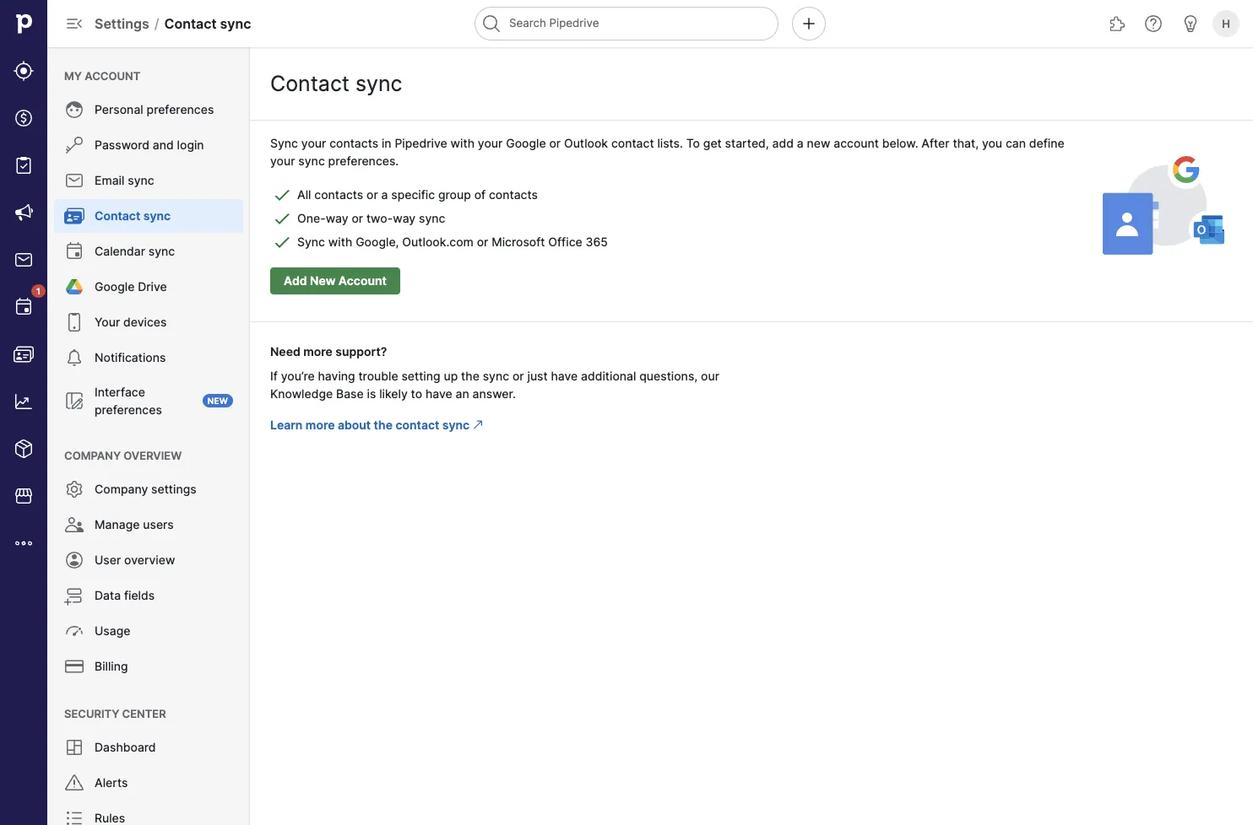 Task type: vqa. For each thing, say whether or not it's contained in the screenshot.
DocuSign 'link'
no



Task type: locate. For each thing, give the bounding box(es) containing it.
a inside sync your contacts in pipedrive with your google or outlook contact lists. to get started, add a new account below. after that, you can define your sync preferences.
[[797, 136, 804, 150]]

color undefined image up the contacts image
[[14, 297, 34, 318]]

company for company overview
[[64, 449, 121, 462]]

color positive image left all
[[272, 185, 292, 205]]

1 vertical spatial company
[[95, 483, 148, 497]]

contact left "lists."
[[611, 136, 654, 150]]

manage
[[95, 518, 140, 532]]

0 horizontal spatial contact sync
[[95, 209, 171, 223]]

users
[[143, 518, 174, 532]]

learn
[[270, 418, 303, 432]]

account right new at right
[[834, 136, 879, 150]]

a up two-
[[381, 188, 388, 202]]

contact sync up in on the top left
[[270, 71, 402, 96]]

personal preferences link
[[54, 93, 243, 127]]

preferences.
[[328, 154, 399, 168]]

just
[[527, 369, 548, 383]]

color positive image
[[272, 185, 292, 205], [272, 209, 292, 229], [272, 232, 292, 252]]

color undefined image for google drive
[[64, 277, 84, 297]]

way down 'specific'
[[393, 212, 416, 226]]

0 vertical spatial contact
[[164, 15, 217, 32]]

1 horizontal spatial account
[[834, 136, 879, 150]]

1 horizontal spatial contact sync
[[270, 71, 402, 96]]

sync up in on the top left
[[356, 71, 402, 96]]

0 vertical spatial company
[[64, 449, 121, 462]]

1 horizontal spatial with
[[451, 136, 475, 150]]

color undefined image inside company settings link
[[64, 480, 84, 500]]

a
[[797, 136, 804, 150], [381, 188, 388, 202]]

the right about
[[374, 418, 393, 432]]

contact sync inside menu item
[[95, 209, 171, 223]]

more for need
[[303, 345, 333, 359]]

office
[[548, 235, 582, 250]]

company down company overview
[[95, 483, 148, 497]]

color undefined image left user
[[64, 551, 84, 571]]

0 vertical spatial new
[[310, 274, 336, 288]]

color undefined image inside calendar sync link
[[64, 242, 84, 262]]

color undefined image right marketplace image at the left bottom of page
[[64, 480, 84, 500]]

0 horizontal spatial google
[[95, 280, 135, 294]]

overview
[[124, 449, 182, 462], [124, 554, 175, 568]]

settings
[[95, 15, 149, 32]]

color positive image for sync
[[272, 232, 292, 252]]

your up of
[[478, 136, 503, 150]]

color undefined image left interface
[[64, 391, 84, 411]]

color undefined image left calendar
[[64, 242, 84, 262]]

google left outlook
[[506, 136, 546, 150]]

sales assistant image
[[1181, 14, 1201, 34]]

Search Pipedrive field
[[475, 7, 779, 41]]

contact sync
[[270, 71, 402, 96], [95, 209, 171, 223]]

0 vertical spatial the
[[461, 369, 480, 383]]

sync
[[220, 15, 251, 32], [356, 71, 402, 96], [298, 154, 325, 168], [128, 174, 154, 188], [143, 209, 171, 223], [419, 212, 445, 226], [148, 244, 175, 259], [483, 369, 509, 383], [442, 418, 470, 432]]

color undefined image right 1
[[64, 277, 84, 297]]

more right learn at left bottom
[[306, 418, 335, 432]]

sync inside "if you're having trouble setting up the sync or just have additional questions, our knowledge base is likely to have an answer."
[[483, 369, 509, 383]]

1 vertical spatial overview
[[124, 554, 175, 568]]

color undefined image inside personal preferences link
[[64, 100, 84, 120]]

additional
[[581, 369, 636, 383]]

new inside button
[[310, 274, 336, 288]]

color positive image up "add" at the top left of the page
[[272, 232, 292, 252]]

color undefined image inside "usage" link
[[64, 622, 84, 642]]

h
[[1222, 17, 1230, 30]]

google
[[506, 136, 546, 150], [95, 280, 135, 294]]

0 vertical spatial google
[[506, 136, 546, 150]]

knowledge
[[270, 387, 333, 401]]

contact sync up calendar sync
[[95, 209, 171, 223]]

have right just
[[551, 369, 578, 383]]

0 vertical spatial more
[[303, 345, 333, 359]]

more up having
[[303, 345, 333, 359]]

1 vertical spatial sync
[[297, 235, 325, 250]]

1 vertical spatial preferences
[[95, 403, 162, 417]]

or left just
[[513, 369, 524, 383]]

2 horizontal spatial your
[[478, 136, 503, 150]]

email sync
[[95, 174, 154, 188]]

microsoft
[[492, 235, 545, 250]]

0 vertical spatial contact sync
[[270, 71, 402, 96]]

0 vertical spatial a
[[797, 136, 804, 150]]

color undefined image for company settings
[[64, 480, 84, 500]]

interface preferences
[[95, 385, 162, 417]]

color undefined image inside google drive link
[[64, 277, 84, 297]]

0 vertical spatial sync
[[270, 136, 298, 150]]

your
[[301, 136, 326, 150], [478, 136, 503, 150], [270, 154, 295, 168]]

contact
[[611, 136, 654, 150], [396, 418, 439, 432]]

color undefined image left password
[[64, 135, 84, 155]]

quick help image
[[1143, 14, 1164, 34]]

campaigns image
[[14, 203, 34, 223]]

color undefined image left alerts
[[64, 774, 84, 794]]

sync inside sync your contacts in pipedrive with your google or outlook contact lists. to get started, add a new account below. after that, you can define your sync preferences.
[[270, 136, 298, 150]]

1 horizontal spatial contact
[[164, 15, 217, 32]]

overview down manage users 'link'
[[124, 554, 175, 568]]

2 color undefined image from the top
[[64, 171, 84, 191]]

0 vertical spatial color positive image
[[272, 185, 292, 205]]

contact down to in the top left of the page
[[396, 418, 439, 432]]

0 vertical spatial account
[[85, 69, 140, 82]]

1
[[36, 286, 41, 296]]

contacts
[[329, 136, 378, 150], [314, 188, 363, 202], [489, 188, 538, 202]]

one-
[[297, 212, 326, 226]]

or up one-way or two-way sync
[[367, 188, 378, 202]]

6 color undefined image from the top
[[64, 774, 84, 794]]

0 vertical spatial have
[[551, 369, 578, 383]]

preferences down interface
[[95, 403, 162, 417]]

interface
[[95, 385, 145, 399]]

menu containing personal preferences
[[47, 47, 250, 826]]

way
[[326, 212, 348, 226], [393, 212, 416, 226]]

or left two-
[[352, 212, 363, 226]]

preferences up login
[[147, 103, 214, 117]]

company
[[64, 449, 121, 462], [95, 483, 148, 497]]

color undefined image left manage
[[64, 515, 84, 535]]

1 way from the left
[[326, 212, 348, 226]]

sync down one-
[[297, 235, 325, 250]]

sync up all
[[298, 154, 325, 168]]

new down the "notifications" link
[[208, 396, 228, 406]]

1 vertical spatial the
[[374, 418, 393, 432]]

menu toggle image
[[64, 14, 84, 34]]

new right "add" at the top left of the page
[[310, 274, 336, 288]]

or inside sync your contacts in pipedrive with your google or outlook contact lists. to get started, add a new account below. after that, you can define your sync preferences.
[[549, 136, 561, 150]]

1 vertical spatial contact
[[396, 418, 439, 432]]

login
[[177, 138, 204, 152]]

more image
[[14, 534, 34, 554]]

1 horizontal spatial a
[[797, 136, 804, 150]]

color undefined image inside 'user overview' link
[[64, 551, 84, 571]]

up
[[444, 369, 458, 383]]

color undefined image left your
[[64, 312, 84, 333]]

0 horizontal spatial new
[[208, 396, 228, 406]]

0 vertical spatial overview
[[124, 449, 182, 462]]

contact inside contact sync link
[[95, 209, 140, 223]]

manage users link
[[54, 508, 243, 542]]

color active image
[[471, 418, 485, 431]]

with left google,
[[328, 235, 352, 250]]

color undefined image inside dashboard link
[[64, 738, 84, 758]]

color undefined image
[[64, 135, 84, 155], [64, 171, 84, 191], [64, 480, 84, 500], [64, 515, 84, 535], [64, 657, 84, 677], [64, 774, 84, 794], [64, 809, 84, 826]]

4 color undefined image from the top
[[64, 515, 84, 535]]

with right pipedrive
[[451, 136, 475, 150]]

menu
[[47, 47, 250, 826]]

contacts right all
[[314, 188, 363, 202]]

calendar sync link
[[54, 235, 243, 269]]

you
[[982, 136, 1002, 150]]

my
[[64, 69, 82, 82]]

your left preferences.
[[270, 154, 295, 168]]

account
[[85, 69, 140, 82], [834, 136, 879, 150]]

1 horizontal spatial have
[[551, 369, 578, 383]]

1 color undefined image from the top
[[64, 135, 84, 155]]

1 vertical spatial account
[[834, 136, 879, 150]]

color undefined image inside password and login link
[[64, 135, 84, 155]]

color undefined image for email sync
[[64, 171, 84, 191]]

sync for sync with google, outlook.com or microsoft office 365
[[297, 235, 325, 250]]

color undefined image inside manage users 'link'
[[64, 515, 84, 535]]

if you're having trouble setting up the sync or just have additional questions, our knowledge base is likely to have an answer.
[[270, 369, 719, 401]]

google inside sync your contacts in pipedrive with your google or outlook contact lists. to get started, add a new account below. after that, you can define your sync preferences.
[[506, 136, 546, 150]]

with
[[451, 136, 475, 150], [328, 235, 352, 250]]

1 vertical spatial more
[[306, 418, 335, 432]]

0 horizontal spatial a
[[381, 188, 388, 202]]

3 color undefined image from the top
[[64, 480, 84, 500]]

specific
[[391, 188, 435, 202]]

1 vertical spatial google
[[95, 280, 135, 294]]

below.
[[882, 136, 918, 150]]

overview for company overview
[[124, 449, 182, 462]]

need more support?
[[270, 345, 387, 359]]

usage link
[[54, 615, 243, 649]]

google drive
[[95, 280, 167, 294]]

color undefined image inside email sync link
[[64, 171, 84, 191]]

sync up drive
[[148, 244, 175, 259]]

color positive image for all
[[272, 185, 292, 205]]

/
[[154, 15, 159, 32]]

1 vertical spatial with
[[328, 235, 352, 250]]

1 horizontal spatial contact
[[611, 136, 654, 150]]

0 horizontal spatial with
[[328, 235, 352, 250]]

0 horizontal spatial contact
[[95, 209, 140, 223]]

2 vertical spatial contact
[[95, 209, 140, 223]]

0 vertical spatial contact
[[611, 136, 654, 150]]

company up company settings
[[64, 449, 121, 462]]

0 vertical spatial with
[[451, 136, 475, 150]]

color undefined image inside alerts link
[[64, 774, 84, 794]]

preferences
[[147, 103, 214, 117], [95, 403, 162, 417]]

0 horizontal spatial way
[[326, 212, 348, 226]]

usage
[[95, 624, 130, 639]]

all contacts or a specific group of contacts
[[297, 188, 538, 202]]

questions,
[[639, 369, 698, 383]]

1 horizontal spatial way
[[393, 212, 416, 226]]

1 vertical spatial have
[[426, 387, 452, 401]]

password and login link
[[54, 128, 243, 162]]

color undefined image down alerts link
[[64, 809, 84, 826]]

your devices link
[[54, 306, 243, 339]]

contact
[[164, 15, 217, 32], [270, 71, 350, 96], [95, 209, 140, 223]]

way left two-
[[326, 212, 348, 226]]

1 color positive image from the top
[[272, 185, 292, 205]]

color undefined image down security
[[64, 738, 84, 758]]

0 horizontal spatial the
[[374, 418, 393, 432]]

is
[[367, 387, 376, 401]]

your up all
[[301, 136, 326, 150]]

color undefined image down my
[[64, 100, 84, 120]]

color undefined image for alerts
[[64, 774, 84, 794]]

contacts up preferences.
[[329, 136, 378, 150]]

color positive image left one-
[[272, 209, 292, 229]]

alerts link
[[54, 767, 243, 801]]

user overview link
[[54, 544, 243, 578]]

dashboard link
[[54, 731, 243, 765]]

1 horizontal spatial google
[[506, 136, 546, 150]]

1 horizontal spatial the
[[461, 369, 480, 383]]

sync up answer.
[[483, 369, 509, 383]]

0 vertical spatial preferences
[[147, 103, 214, 117]]

1 vertical spatial new
[[208, 396, 228, 406]]

color undefined image for your devices
[[64, 312, 84, 333]]

1 vertical spatial color positive image
[[272, 209, 292, 229]]

color undefined image left data
[[64, 586, 84, 606]]

overview for user overview
[[124, 554, 175, 568]]

color positive image for one-
[[272, 209, 292, 229]]

color undefined image left email
[[64, 171, 84, 191]]

google down calendar
[[95, 280, 135, 294]]

deals image
[[14, 108, 34, 128]]

color undefined image left billing
[[64, 657, 84, 677]]

to
[[686, 136, 700, 150]]

setting
[[401, 369, 440, 383]]

overview up company settings link
[[124, 449, 182, 462]]

or left outlook
[[549, 136, 561, 150]]

if
[[270, 369, 278, 383]]

2 vertical spatial color positive image
[[272, 232, 292, 252]]

color undefined image for billing
[[64, 657, 84, 677]]

sync up outlook.com
[[419, 212, 445, 226]]

2 color positive image from the top
[[272, 209, 292, 229]]

google drive link
[[54, 270, 243, 304]]

color undefined image for notifications
[[64, 348, 84, 368]]

contacts right of
[[489, 188, 538, 202]]

new
[[310, 274, 336, 288], [208, 396, 228, 406]]

color undefined image inside billing link
[[64, 657, 84, 677]]

sync up all
[[270, 136, 298, 150]]

have down up in the top of the page
[[426, 387, 452, 401]]

color undefined image
[[64, 100, 84, 120], [64, 206, 84, 226], [64, 242, 84, 262], [64, 277, 84, 297], [14, 297, 34, 318], [64, 312, 84, 333], [64, 348, 84, 368], [64, 391, 84, 411], [64, 551, 84, 571], [64, 586, 84, 606], [64, 622, 84, 642], [64, 738, 84, 758]]

5 color undefined image from the top
[[64, 657, 84, 677]]

1 horizontal spatial new
[[310, 274, 336, 288]]

a right add
[[797, 136, 804, 150]]

1 vertical spatial contact
[[270, 71, 350, 96]]

settings / contact sync
[[95, 15, 251, 32]]

the up an
[[461, 369, 480, 383]]

contacts image
[[14, 345, 34, 365]]

color undefined image inside data fields link
[[64, 586, 84, 606]]

color undefined image right the contacts image
[[64, 348, 84, 368]]

user overview
[[95, 554, 175, 568]]

color undefined image inside contact sync link
[[64, 206, 84, 226]]

company settings
[[95, 483, 196, 497]]

3 color positive image from the top
[[272, 232, 292, 252]]

products image
[[14, 439, 34, 459]]

color undefined image inside your devices link
[[64, 312, 84, 333]]

color undefined image right campaigns icon in the left top of the page
[[64, 206, 84, 226]]

color undefined image left the usage
[[64, 622, 84, 642]]

1 vertical spatial contact sync
[[95, 209, 171, 223]]

color undefined image inside the "notifications" link
[[64, 348, 84, 368]]

or left the microsoft
[[477, 235, 488, 250]]

account up personal
[[85, 69, 140, 82]]

sync up calendar sync link
[[143, 209, 171, 223]]

color undefined image for personal preferences
[[64, 100, 84, 120]]

with inside sync your contacts in pipedrive with your google or outlook contact lists. to get started, add a new account below. after that, you can define your sync preferences.
[[451, 136, 475, 150]]

leads image
[[14, 61, 34, 81]]



Task type: describe. For each thing, give the bounding box(es) containing it.
sync your contacts in pipedrive with your google or outlook contact lists. to get started, add a new account below. after that, you can define your sync preferences.
[[270, 136, 1065, 168]]

about
[[338, 418, 371, 432]]

new
[[807, 136, 830, 150]]

notifications
[[95, 351, 166, 365]]

define
[[1029, 136, 1065, 150]]

preferences for interface
[[95, 403, 162, 417]]

company for company settings
[[95, 483, 148, 497]]

sync right /
[[220, 15, 251, 32]]

color undefined image for password and login
[[64, 135, 84, 155]]

password
[[95, 138, 149, 152]]

or inside "if you're having trouble setting up the sync or just have additional questions, our knowledge base is likely to have an answer."
[[513, 369, 524, 383]]

and
[[153, 138, 174, 152]]

all
[[297, 188, 311, 202]]

security
[[64, 708, 119, 721]]

color undefined image for dashboard
[[64, 738, 84, 758]]

email
[[95, 174, 124, 188]]

0 horizontal spatial account
[[85, 69, 140, 82]]

7 color undefined image from the top
[[64, 809, 84, 826]]

data fields link
[[54, 579, 243, 613]]

color undefined image for usage
[[64, 622, 84, 642]]

preferences for personal
[[147, 103, 214, 117]]

color undefined image for data fields
[[64, 586, 84, 606]]

sync right email
[[128, 174, 154, 188]]

company settings link
[[54, 473, 243, 507]]

one-way or two-way sync
[[297, 212, 445, 226]]

sync for sync your contacts in pipedrive with your google or outlook contact lists. to get started, add a new account below. after that, you can define your sync preferences.
[[270, 136, 298, 150]]

contact sync menu item
[[47, 199, 250, 233]]

2 way from the left
[[393, 212, 416, 226]]

color undefined image for interface preferences
[[64, 391, 84, 411]]

need
[[270, 345, 300, 359]]

contacts inside sync your contacts in pipedrive with your google or outlook contact lists. to get started, add a new account below. after that, you can define your sync preferences.
[[329, 136, 378, 150]]

add
[[772, 136, 794, 150]]

my account
[[64, 69, 140, 82]]

alerts
[[95, 776, 128, 791]]

lists.
[[657, 136, 683, 150]]

365
[[586, 235, 608, 250]]

pipedrive
[[395, 136, 447, 150]]

you're
[[281, 369, 315, 383]]

base
[[336, 387, 364, 401]]

add new account button
[[270, 268, 400, 295]]

manage users
[[95, 518, 174, 532]]

quick add image
[[799, 14, 819, 34]]

new inside 'menu'
[[208, 396, 228, 406]]

your
[[95, 315, 120, 330]]

notifications link
[[54, 341, 243, 375]]

sync with google, outlook.com or microsoft office 365
[[297, 235, 608, 250]]

outlook
[[564, 136, 608, 150]]

drive
[[138, 280, 167, 294]]

google,
[[356, 235, 399, 250]]

billing link
[[54, 650, 243, 684]]

billing
[[95, 660, 128, 674]]

marketplace image
[[14, 486, 34, 507]]

the inside "if you're having trouble setting up the sync or just have additional questions, our knowledge base is likely to have an answer."
[[461, 369, 480, 383]]

started,
[[725, 136, 769, 150]]

calendar sync
[[95, 244, 175, 259]]

0 horizontal spatial have
[[426, 387, 452, 401]]

1 horizontal spatial your
[[301, 136, 326, 150]]

1 vertical spatial a
[[381, 188, 388, 202]]

fields
[[124, 589, 155, 603]]

company overview
[[64, 449, 182, 462]]

dashboard
[[95, 741, 156, 755]]

learn more about the contact sync
[[270, 418, 470, 432]]

color undefined image for manage users
[[64, 515, 84, 535]]

contact inside sync your contacts in pipedrive with your google or outlook contact lists. to get started, add a new account below. after that, you can define your sync preferences.
[[611, 136, 654, 150]]

support?
[[336, 345, 387, 359]]

contact sync link
[[54, 199, 243, 233]]

learn more about the contact sync link
[[270, 416, 752, 434]]

to
[[411, 387, 422, 401]]

add
[[284, 274, 307, 288]]

add new account
[[284, 274, 387, 288]]

get
[[703, 136, 722, 150]]

data fields
[[95, 589, 155, 603]]

insights image
[[14, 392, 34, 412]]

can
[[1006, 136, 1026, 150]]

security center
[[64, 708, 166, 721]]

our
[[701, 369, 719, 383]]

email sync link
[[54, 164, 243, 198]]

sync inside menu item
[[143, 209, 171, 223]]

of
[[474, 188, 486, 202]]

0 horizontal spatial your
[[270, 154, 295, 168]]

0 horizontal spatial contact
[[396, 418, 439, 432]]

two-
[[366, 212, 393, 226]]

personal preferences
[[95, 103, 214, 117]]

color undefined image for contact sync
[[64, 206, 84, 226]]

devices
[[123, 315, 167, 330]]

after
[[922, 136, 950, 150]]

sync inside sync your contacts in pipedrive with your google or outlook contact lists. to get started, add a new account below. after that, you can define your sync preferences.
[[298, 154, 325, 168]]

that,
[[953, 136, 979, 150]]

likely
[[379, 387, 408, 401]]

color undefined image for user overview
[[64, 551, 84, 571]]

home image
[[11, 11, 36, 36]]

more for learn
[[306, 418, 335, 432]]

answer.
[[472, 387, 516, 401]]

projects image
[[14, 155, 34, 176]]

your devices
[[95, 315, 167, 330]]

sales inbox image
[[14, 250, 34, 270]]

calendar
[[95, 244, 145, 259]]

user
[[95, 554, 121, 568]]

settings
[[151, 483, 196, 497]]

account
[[339, 274, 387, 288]]

outlook.com
[[402, 235, 474, 250]]

color undefined image for calendar sync
[[64, 242, 84, 262]]

h button
[[1209, 7, 1243, 41]]

trouble
[[358, 369, 398, 383]]

an
[[456, 387, 469, 401]]

2 horizontal spatial contact
[[270, 71, 350, 96]]

1 menu
[[0, 0, 47, 826]]

sync left color active icon
[[442, 418, 470, 432]]

account inside sync your contacts in pipedrive with your google or outlook contact lists. to get started, add a new account below. after that, you can define your sync preferences.
[[834, 136, 879, 150]]

color undefined image inside the 1 link
[[14, 297, 34, 318]]



